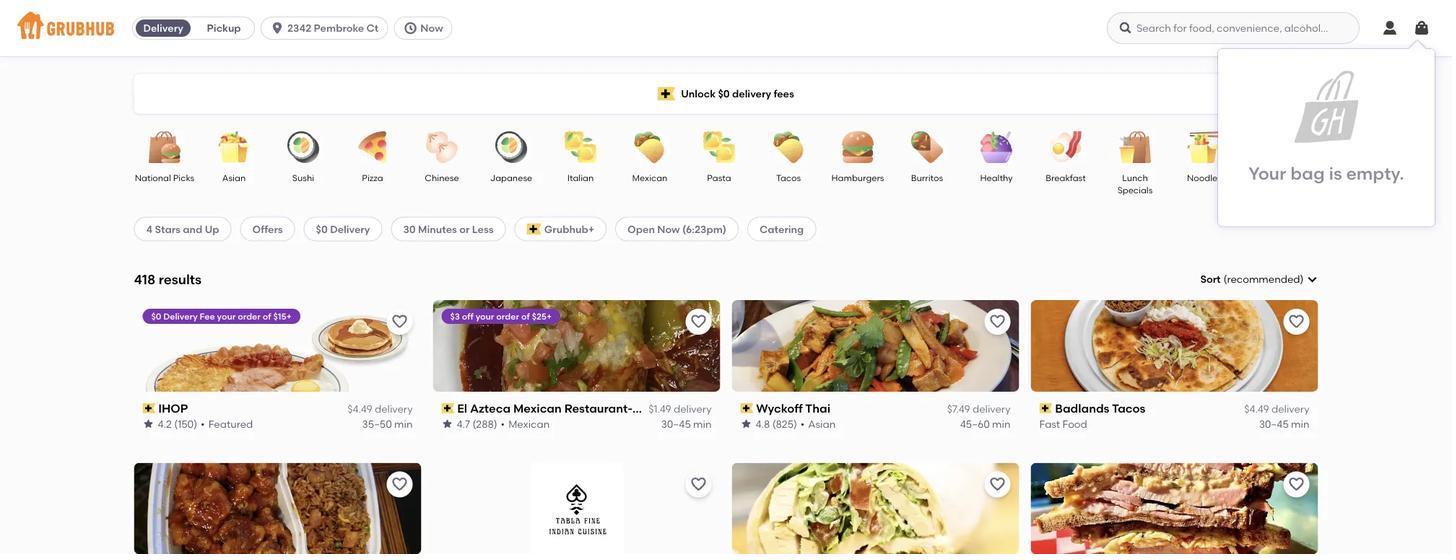 Task type: locate. For each thing, give the bounding box(es) containing it.
delivery left pickup button on the top
[[143, 22, 183, 34]]

grubhub plus flag logo image left unlock
[[658, 87, 676, 101]]

sushi image
[[278, 131, 328, 163]]

order
[[238, 311, 261, 322], [497, 311, 520, 322]]

save this restaurant button for the sunny wok logo
[[387, 472, 413, 498]]

1 horizontal spatial fast food
[[1253, 173, 1295, 183]]

asian down the thai
[[809, 418, 836, 430]]

chicken & rib crib logo image
[[732, 464, 1020, 555]]

30–45 for badlands tacos
[[1260, 418, 1289, 430]]

1 $4.49 from the left
[[348, 404, 372, 416]]

2 vertical spatial delivery
[[163, 311, 198, 322]]

0 vertical spatial grubhub plus flag logo image
[[658, 87, 676, 101]]

$4.49 for badlands tacos
[[1245, 404, 1270, 416]]

1 horizontal spatial 30–45
[[1260, 418, 1289, 430]]

ihop logo image
[[134, 300, 422, 392]]

3 • from the left
[[801, 418, 805, 430]]

4 min from the left
[[1292, 418, 1310, 430]]

1 horizontal spatial asian
[[809, 418, 836, 430]]

grubhub plus flag logo image
[[658, 87, 676, 101], [527, 224, 542, 235]]

1 of from the left
[[263, 311, 271, 322]]

1 vertical spatial fast food
[[1040, 418, 1088, 430]]

1 horizontal spatial 30–45 min
[[1260, 418, 1310, 430]]

0 vertical spatial $0
[[718, 88, 730, 100]]

1 • from the left
[[201, 418, 205, 430]]

delivery
[[733, 88, 772, 100], [375, 404, 413, 416], [674, 404, 712, 416], [973, 404, 1011, 416], [1272, 404, 1310, 416]]

2 horizontal spatial •
[[801, 418, 805, 430]]

subscription pass image
[[143, 404, 155, 414], [741, 404, 754, 414]]

1 vertical spatial delivery
[[330, 223, 370, 235]]

1 horizontal spatial order
[[497, 311, 520, 322]]

tacos down tacos image
[[776, 173, 801, 183]]

asian down asian image at the top
[[222, 173, 245, 183]]

subscription pass image left ihop
[[143, 404, 155, 414]]

wyckoff thai logo image
[[732, 300, 1020, 392]]

2 30–45 min from the left
[[1260, 418, 1310, 430]]

1 horizontal spatial $4.49 delivery
[[1245, 404, 1310, 416]]

pembroke
[[314, 22, 364, 34]]

star icon image left 4.8
[[741, 419, 752, 430]]

of
[[263, 311, 271, 322], [522, 311, 530, 322]]

grubhub plus flag logo image for grubhub+
[[527, 224, 542, 235]]

healthy
[[980, 173, 1013, 183]]

star icon image for ihop
[[143, 419, 154, 430]]

3 star icon image from the left
[[741, 419, 752, 430]]

min for badlands
[[1292, 418, 1310, 430]]

results
[[159, 272, 202, 288]]

of left $15+ at the bottom left of the page
[[263, 311, 271, 322]]

delivery inside the delivery button
[[143, 22, 183, 34]]

tacos image
[[763, 131, 814, 163]]

0 horizontal spatial •
[[201, 418, 205, 430]]

1 order from the left
[[238, 311, 261, 322]]

delivery for el azteca mexican restaurant-mahwah
[[674, 404, 712, 416]]

save this restaurant image
[[391, 313, 409, 331], [690, 313, 708, 331], [989, 313, 1007, 331], [1288, 313, 1306, 331], [690, 477, 708, 494], [989, 477, 1007, 494], [1288, 477, 1306, 494]]

lunch
[[1122, 173, 1148, 183]]

0 horizontal spatial asian
[[222, 173, 245, 183]]

2 horizontal spatial $0
[[718, 88, 730, 100]]

30 minutes or less
[[403, 223, 494, 235]]

2 • from the left
[[501, 418, 505, 430]]

min for el
[[694, 418, 712, 430]]

1 vertical spatial now
[[658, 223, 680, 235]]

1 horizontal spatial fast
[[1253, 173, 1271, 183]]

$0
[[718, 88, 730, 100], [316, 223, 328, 235], [151, 311, 161, 322]]

sort ( recommended )
[[1201, 273, 1304, 286]]

(825)
[[773, 418, 797, 430]]

food down fast food image
[[1273, 173, 1295, 183]]

0 horizontal spatial fast food
[[1040, 418, 1088, 430]]

(
[[1224, 273, 1228, 286]]

national picks
[[135, 173, 194, 183]]

delivery
[[143, 22, 183, 34], [330, 223, 370, 235], [163, 311, 198, 322]]

open
[[628, 223, 655, 235]]

hamburgers image
[[833, 131, 883, 163]]

0 vertical spatial food
[[1273, 173, 1295, 183]]

45–60 min
[[961, 418, 1011, 430]]

$3
[[450, 311, 460, 322]]

2 order from the left
[[497, 311, 520, 322]]

asian image
[[208, 131, 259, 163]]

svg image
[[1414, 20, 1431, 37], [1119, 21, 1133, 35]]

0 horizontal spatial 30–45 min
[[661, 418, 712, 430]]

2 subscription pass image from the left
[[741, 404, 754, 414]]

delivery down pizza at the left of page
[[330, 223, 370, 235]]

2 star icon image from the left
[[442, 419, 453, 430]]

pasta
[[707, 173, 731, 183]]

• right (288)
[[501, 418, 505, 430]]

pizza
[[362, 173, 383, 183]]

badlands
[[1056, 402, 1110, 416]]

save this restaurant button for wyckoff thai logo
[[985, 309, 1011, 335]]

1 your from the left
[[217, 311, 236, 322]]

order left "$25+"
[[497, 311, 520, 322]]

2 of from the left
[[522, 311, 530, 322]]

30
[[403, 223, 416, 235]]

lunch specials
[[1118, 173, 1153, 196]]

0 horizontal spatial subscription pass image
[[143, 404, 155, 414]]

save this restaurant image for wyckoff thai logo
[[989, 313, 1007, 331]]

None field
[[1201, 272, 1319, 287]]

breakfast image
[[1041, 131, 1091, 163]]

fast down fast food image
[[1253, 173, 1271, 183]]

2 subscription pass image from the left
[[1040, 404, 1053, 414]]

$0 down 418 results
[[151, 311, 161, 322]]

•
[[201, 418, 205, 430], [501, 418, 505, 430], [801, 418, 805, 430]]

main navigation navigation
[[0, 0, 1453, 56]]

1 $4.49 delivery from the left
[[348, 404, 413, 416]]

$4.49 delivery for ihop
[[348, 404, 413, 416]]

1 horizontal spatial tacos
[[1113, 402, 1146, 416]]

2 vertical spatial $0
[[151, 311, 161, 322]]

1 horizontal spatial food
[[1273, 173, 1295, 183]]

$0 for $0 delivery
[[316, 223, 328, 235]]

fast
[[1253, 173, 1271, 183], [1040, 418, 1061, 430]]

3 min from the left
[[993, 418, 1011, 430]]

tabla fine indian cuisine ramsey logo image
[[531, 464, 623, 555]]

0 horizontal spatial your
[[217, 311, 236, 322]]

subscription pass image left el
[[442, 404, 455, 414]]

2 min from the left
[[694, 418, 712, 430]]

0 horizontal spatial fast
[[1040, 418, 1061, 430]]

1 horizontal spatial subscription pass image
[[1040, 404, 1053, 414]]

tacos right badlands
[[1113, 402, 1146, 416]]

4
[[146, 223, 153, 235]]

0 horizontal spatial $4.49 delivery
[[348, 404, 413, 416]]

food down badlands
[[1063, 418, 1088, 430]]

$1.49 delivery
[[649, 404, 712, 416]]

off
[[462, 311, 474, 322]]

$0 delivery fee your order of $15+
[[151, 311, 292, 322]]

1 star icon image from the left
[[143, 419, 154, 430]]

none field containing sort
[[1201, 272, 1319, 287]]

0 horizontal spatial now
[[421, 22, 443, 34]]

fast food down badlands
[[1040, 418, 1088, 430]]

is
[[1330, 163, 1343, 184]]

bag
[[1291, 163, 1325, 184]]

min for wyckoff
[[993, 418, 1011, 430]]

35–50 min
[[362, 418, 413, 430]]

0 horizontal spatial subscription pass image
[[442, 404, 455, 414]]

badlands tacos logo image
[[1031, 300, 1319, 392]]

0 horizontal spatial of
[[263, 311, 271, 322]]

star icon image left 4.7
[[442, 419, 453, 430]]

mexican up • mexican
[[514, 402, 562, 416]]

min
[[395, 418, 413, 430], [694, 418, 712, 430], [993, 418, 1011, 430], [1292, 418, 1310, 430]]

1 30–45 from the left
[[661, 418, 691, 430]]

1 subscription pass image from the left
[[143, 404, 155, 414]]

pizza image
[[347, 131, 398, 163]]

subscription pass image
[[442, 404, 455, 414], [1040, 404, 1053, 414]]

1 vertical spatial grubhub plus flag logo image
[[527, 224, 542, 235]]

grubhub plus flag logo image left grubhub+
[[527, 224, 542, 235]]

national picks image
[[139, 131, 190, 163]]

delivery left fee
[[163, 311, 198, 322]]

0 horizontal spatial grubhub plus flag logo image
[[527, 224, 542, 235]]

$0 right unlock
[[718, 88, 730, 100]]

1 horizontal spatial star icon image
[[442, 419, 453, 430]]

your right 'off'
[[476, 311, 494, 322]]

japanese image
[[486, 131, 536, 163]]

4 stars and up
[[146, 223, 219, 235]]

1 subscription pass image from the left
[[442, 404, 455, 414]]

star icon image left 4.2
[[143, 419, 154, 430]]

1 30–45 min from the left
[[661, 418, 712, 430]]

chinese image
[[416, 131, 467, 163]]

0 vertical spatial now
[[421, 22, 443, 34]]

lunch specials image
[[1110, 131, 1161, 163]]

specials
[[1118, 185, 1153, 196]]

30–45 min for el azteca mexican restaurant-mahwah
[[661, 418, 712, 430]]

1 horizontal spatial of
[[522, 311, 530, 322]]

subscription pass image left badlands
[[1040, 404, 1053, 414]]

$1.49
[[649, 404, 672, 416]]

fast food
[[1253, 173, 1295, 183], [1040, 418, 1088, 430]]

1 horizontal spatial $0
[[316, 223, 328, 235]]

save this restaurant button
[[387, 309, 413, 335], [686, 309, 712, 335], [985, 309, 1011, 335], [1284, 309, 1310, 335], [387, 472, 413, 498], [686, 472, 712, 498], [985, 472, 1011, 498], [1284, 472, 1310, 498]]

now
[[421, 22, 443, 34], [658, 223, 680, 235]]

1 horizontal spatial grubhub plus flag logo image
[[658, 87, 676, 101]]

svg image inside 2342 pembroke ct "button"
[[270, 21, 285, 35]]

$4.49 delivery
[[348, 404, 413, 416], [1245, 404, 1310, 416]]

1 horizontal spatial your
[[476, 311, 494, 322]]

2 30–45 from the left
[[1260, 418, 1289, 430]]

svg image
[[1382, 20, 1399, 37], [270, 21, 285, 35], [403, 21, 418, 35], [1307, 274, 1319, 285]]

418
[[134, 272, 155, 288]]

fast down badlands
[[1040, 418, 1061, 430]]

star icon image
[[143, 419, 154, 430], [442, 419, 453, 430], [741, 419, 752, 430]]

order left $15+ at the bottom left of the page
[[238, 311, 261, 322]]

fast food down fast food image
[[1253, 173, 1295, 183]]

• mexican
[[501, 418, 550, 430]]

delivery for $0 delivery fee your order of $15+
[[163, 311, 198, 322]]

Search for food, convenience, alcohol... search field
[[1107, 12, 1360, 44]]

0 horizontal spatial order
[[238, 311, 261, 322]]

1 horizontal spatial •
[[501, 418, 505, 430]]

0 horizontal spatial $4.49
[[348, 404, 372, 416]]

less
[[472, 223, 494, 235]]

mexican
[[632, 173, 667, 183], [514, 402, 562, 416], [509, 418, 550, 430]]

chinese
[[425, 173, 459, 183]]

0 horizontal spatial star icon image
[[143, 419, 154, 430]]

1 horizontal spatial now
[[658, 223, 680, 235]]

• right (150)
[[201, 418, 205, 430]]

svg image inside now button
[[403, 21, 418, 35]]

1 horizontal spatial $4.49
[[1245, 404, 1270, 416]]

your right fee
[[217, 311, 236, 322]]

food
[[1273, 173, 1295, 183], [1063, 418, 1088, 430]]

$7.49 delivery
[[948, 404, 1011, 416]]

burritos image
[[902, 131, 953, 163]]

2 horizontal spatial star icon image
[[741, 419, 752, 430]]

• for ihop
[[201, 418, 205, 430]]

featured
[[209, 418, 253, 430]]

mexican down mexican image
[[632, 173, 667, 183]]

0 vertical spatial tacos
[[776, 173, 801, 183]]

0 vertical spatial delivery
[[143, 22, 183, 34]]

1 horizontal spatial subscription pass image
[[741, 404, 754, 414]]

0 horizontal spatial 30–45
[[661, 418, 691, 430]]

now right open
[[658, 223, 680, 235]]

subscription pass image left wyckoff
[[741, 404, 754, 414]]

now right ct
[[421, 22, 443, 34]]

azteca
[[470, 402, 511, 416]]

ihop
[[158, 402, 188, 416]]

mexican down the azteca on the bottom of the page
[[509, 418, 550, 430]]

• right "(825)"
[[801, 418, 805, 430]]

$0 right offers at the top left
[[316, 223, 328, 235]]

2 $4.49 delivery from the left
[[1245, 404, 1310, 416]]

30–45 min
[[661, 418, 712, 430], [1260, 418, 1310, 430]]

$4.49 for ihop
[[348, 404, 372, 416]]

sort
[[1201, 273, 1221, 286]]

star icon image for el azteca mexican restaurant-mahwah
[[442, 419, 453, 430]]

2 $4.49 from the left
[[1245, 404, 1270, 416]]

4.7 (288)
[[457, 418, 497, 430]]

1 vertical spatial asian
[[809, 418, 836, 430]]

grubhub+
[[545, 223, 595, 235]]

fee
[[200, 311, 215, 322]]

asian
[[222, 173, 245, 183], [809, 418, 836, 430]]

1 vertical spatial food
[[1063, 418, 1088, 430]]

1 vertical spatial $0
[[316, 223, 328, 235]]

1 vertical spatial fast
[[1040, 418, 1061, 430]]

your
[[217, 311, 236, 322], [476, 311, 494, 322]]

1 vertical spatial tacos
[[1113, 402, 1146, 416]]

star icon image for wyckoff thai
[[741, 419, 752, 430]]

badlands tacos
[[1056, 402, 1146, 416]]

of left "$25+"
[[522, 311, 530, 322]]

sushi
[[292, 173, 314, 183]]

0 horizontal spatial $0
[[151, 311, 161, 322]]

30–45 min for badlands tacos
[[1260, 418, 1310, 430]]



Task type: describe. For each thing, give the bounding box(es) containing it.
mahwah
[[633, 402, 682, 416]]

2342
[[288, 22, 311, 34]]

save this restaurant image
[[391, 477, 409, 494]]

delivery for $0 delivery
[[330, 223, 370, 235]]

0 horizontal spatial svg image
[[1119, 21, 1133, 35]]

burritos
[[911, 173, 943, 183]]

0 vertical spatial fast
[[1253, 173, 1271, 183]]

$25+
[[532, 311, 552, 322]]

0 horizontal spatial tacos
[[776, 173, 801, 183]]

noodles
[[1187, 173, 1222, 183]]

your bag is empty.
[[1249, 163, 1405, 184]]

fees
[[774, 88, 795, 100]]

418 results
[[134, 272, 202, 288]]

your
[[1249, 163, 1287, 184]]

0 vertical spatial fast food
[[1253, 173, 1295, 183]]

$7.49
[[948, 404, 971, 416]]

)
[[1301, 273, 1304, 286]]

japanese
[[490, 173, 532, 183]]

save this restaurant button for brothers smokehouse bbq & soul logo at the right
[[1284, 472, 1310, 498]]

save this restaurant image for brothers smokehouse bbq & soul logo at the right
[[1288, 477, 1306, 494]]

$4.49 delivery for badlands tacos
[[1245, 404, 1310, 416]]

thai
[[806, 402, 831, 416]]

subscription pass image for badlands tacos
[[1040, 404, 1053, 414]]

0 horizontal spatial food
[[1063, 418, 1088, 430]]

empty.
[[1347, 163, 1405, 184]]

stars
[[155, 223, 181, 235]]

or
[[460, 223, 470, 235]]

breakfast
[[1046, 173, 1086, 183]]

wyckoff thai
[[756, 402, 831, 416]]

2 your from the left
[[476, 311, 494, 322]]

el azteca mexican restaurant-mahwah
[[457, 402, 682, 416]]

pasta image
[[694, 131, 744, 163]]

$15+
[[273, 311, 292, 322]]

brothers smokehouse bbq & soul logo image
[[1031, 464, 1319, 555]]

(6:23pm)
[[683, 223, 727, 235]]

subscription pass image for wyckoff thai
[[741, 404, 754, 414]]

4.2 (150)
[[158, 418, 197, 430]]

picks
[[173, 173, 194, 183]]

• for wyckoff thai
[[801, 418, 805, 430]]

italian image
[[555, 131, 606, 163]]

unlock $0 delivery fees
[[681, 88, 795, 100]]

• featured
[[201, 418, 253, 430]]

save this restaurant button for badlands tacos logo
[[1284, 309, 1310, 335]]

now button
[[394, 17, 458, 40]]

2342 pembroke ct button
[[261, 17, 394, 40]]

• for el azteca mexican restaurant-mahwah
[[501, 418, 505, 430]]

save this restaurant image for badlands tacos logo
[[1288, 313, 1306, 331]]

4.8 (825)
[[756, 418, 797, 430]]

fast food image
[[1249, 131, 1299, 163]]

4.8
[[756, 418, 770, 430]]

recommended
[[1228, 273, 1301, 286]]

pickup
[[207, 22, 241, 34]]

1 horizontal spatial svg image
[[1414, 20, 1431, 37]]

2342 pembroke ct
[[288, 22, 379, 34]]

delivery button
[[133, 17, 194, 40]]

pickup button
[[194, 17, 254, 40]]

subscription pass image for el azteca mexican restaurant-mahwah
[[442, 404, 455, 414]]

delivery for badlands tacos
[[1272, 404, 1310, 416]]

35–50
[[362, 418, 392, 430]]

open now (6:23pm)
[[628, 223, 727, 235]]

national
[[135, 173, 171, 183]]

30–45 for el azteca mexican restaurant-mahwah
[[661, 418, 691, 430]]

restaurant-
[[565, 402, 633, 416]]

delivery for wyckoff thai
[[973, 404, 1011, 416]]

offers
[[253, 223, 283, 235]]

1 vertical spatial mexican
[[514, 402, 562, 416]]

(288)
[[473, 418, 497, 430]]

• asian
[[801, 418, 836, 430]]

unlock
[[681, 88, 716, 100]]

el
[[457, 402, 467, 416]]

(150)
[[174, 418, 197, 430]]

0 vertical spatial asian
[[222, 173, 245, 183]]

45–60
[[961, 418, 990, 430]]

hamburgers
[[831, 173, 884, 183]]

$0 delivery
[[316, 223, 370, 235]]

4.7
[[457, 418, 470, 430]]

el azteca mexican restaurant-mahwah logo image
[[433, 300, 721, 392]]

wyckoff
[[756, 402, 803, 416]]

italian
[[567, 173, 594, 183]]

ct
[[367, 22, 379, 34]]

subscription pass image for ihop
[[143, 404, 155, 414]]

mexican image
[[625, 131, 675, 163]]

1 min from the left
[[395, 418, 413, 430]]

now inside button
[[421, 22, 443, 34]]

save this restaurant image for chicken & rib crib logo
[[989, 477, 1007, 494]]

$3 off your order of $25+
[[450, 311, 552, 322]]

$0 for $0 delivery fee your order of $15+
[[151, 311, 161, 322]]

save this restaurant image for tabla fine indian cuisine ramsey logo
[[690, 477, 708, 494]]

and
[[183, 223, 203, 235]]

your bag is empty. tooltip
[[1219, 40, 1435, 227]]

up
[[205, 223, 219, 235]]

grubhub plus flag logo image for unlock $0 delivery fees
[[658, 87, 676, 101]]

save this restaurant button for tabla fine indian cuisine ramsey logo
[[686, 472, 712, 498]]

minutes
[[418, 223, 457, 235]]

0 vertical spatial mexican
[[632, 173, 667, 183]]

noodles image
[[1179, 131, 1230, 163]]

2 vertical spatial mexican
[[509, 418, 550, 430]]

catering
[[760, 223, 804, 235]]

delivery for ihop
[[375, 404, 413, 416]]

save this restaurant button for chicken & rib crib logo
[[985, 472, 1011, 498]]

healthy image
[[971, 131, 1022, 163]]

sunny wok logo image
[[134, 464, 422, 555]]

4.2
[[158, 418, 172, 430]]



Task type: vqa. For each thing, say whether or not it's contained in the screenshot.
the "Japanese" image
yes



